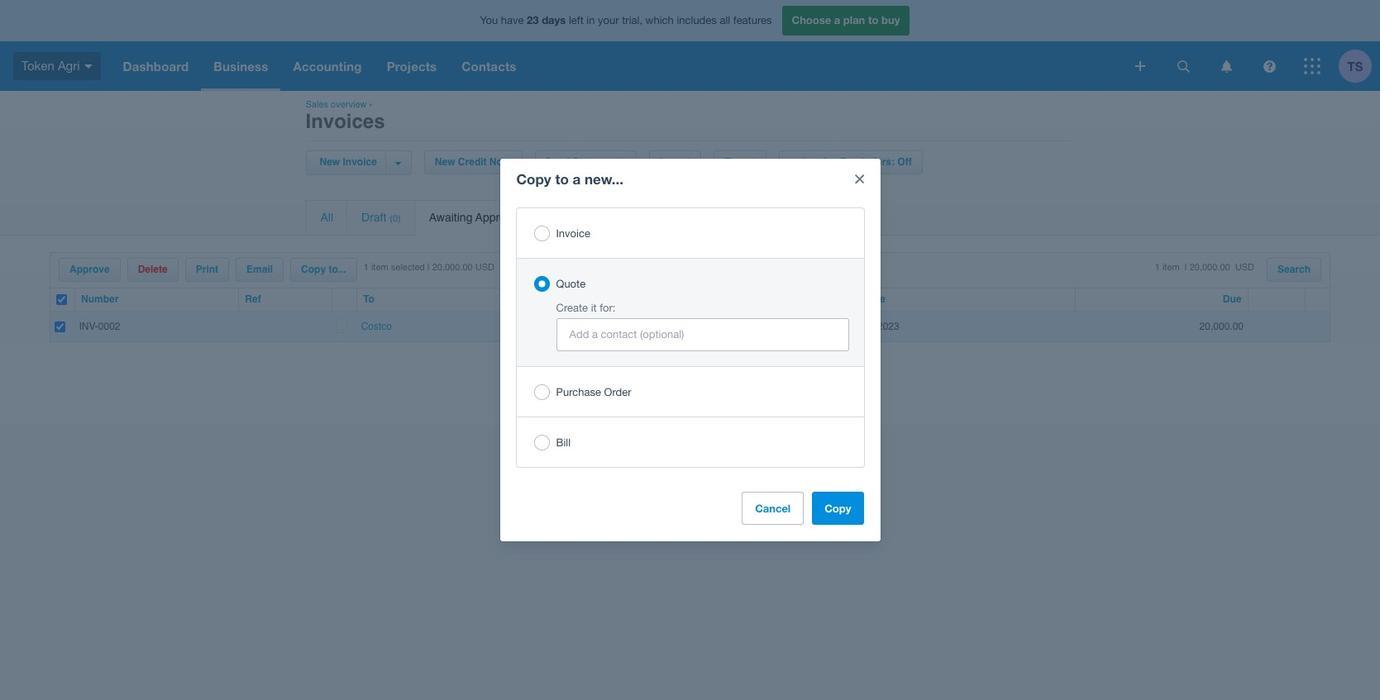 Task type: describe. For each thing, give the bounding box(es) containing it.
days
[[542, 13, 566, 27]]

a
[[835, 13, 841, 27]]

new invoice
[[320, 156, 377, 168]]

invoice reminders:                                  off link
[[780, 151, 922, 174]]

0 horizontal spatial svg image
[[1136, 61, 1146, 71]]

you
[[480, 14, 498, 27]]

import link
[[650, 151, 701, 174]]

inv-
[[79, 321, 98, 332]]

awaiting approval link
[[415, 201, 549, 235]]

buy
[[882, 13, 901, 27]]

number link
[[81, 294, 119, 305]]

send statements
[[546, 156, 626, 168]]

search link
[[1268, 259, 1321, 281]]

(0)
[[390, 213, 401, 224]]

export
[[725, 156, 756, 168]]

due link
[[1224, 294, 1242, 305]]

date
[[864, 294, 886, 305]]

0 vertical spatial 20,000.00
[[432, 262, 473, 273]]

copy
[[301, 264, 326, 276]]

approval
[[476, 211, 521, 224]]

copy to...
[[301, 264, 346, 276]]

ts
[[1348, 58, 1364, 73]]

token
[[22, 59, 54, 73]]

plan
[[844, 13, 866, 27]]

which
[[646, 14, 674, 27]]

new credit note link
[[425, 151, 522, 174]]

includes
[[677, 14, 717, 27]]

awaiting
[[429, 211, 473, 224]]

new for new invoice
[[320, 156, 340, 168]]

number
[[81, 294, 119, 305]]

item for 1 item selected | 20,000.00 usd
[[371, 262, 389, 273]]

23
[[527, 13, 539, 27]]

to
[[363, 294, 375, 305]]

2 dec 14, 2023 from the left
[[841, 321, 905, 332]]

1 item selected | 20,000.00 usd
[[364, 262, 495, 273]]

1 2023 from the left
[[657, 321, 679, 332]]

selected
[[391, 262, 425, 273]]

svg image inside token agri popup button
[[84, 64, 92, 68]]

due date
[[843, 294, 886, 305]]

ts banner
[[0, 0, 1381, 91]]

sales
[[306, 99, 329, 110]]

approve link
[[60, 259, 120, 281]]

your
[[598, 14, 619, 27]]

draft (0)
[[362, 211, 401, 224]]

print link
[[186, 259, 228, 281]]

reminders:
[[841, 156, 895, 168]]

off
[[898, 156, 912, 168]]

2 horizontal spatial svg image
[[1264, 60, 1276, 72]]

costco link
[[361, 321, 392, 332]]

send statements link
[[536, 151, 636, 174]]

›
[[369, 99, 373, 110]]

1 horizontal spatial svg image
[[1178, 60, 1190, 72]]

to...
[[329, 264, 346, 276]]

import
[[660, 156, 691, 168]]

invoice inside "link"
[[343, 156, 377, 168]]

to link
[[363, 294, 375, 305]]

ref
[[245, 294, 261, 305]]

have
[[501, 14, 524, 27]]

1 for 1 item selected | 20,000.00 usd
[[364, 262, 369, 273]]

credit
[[458, 156, 487, 168]]

awaiting approval
[[429, 211, 524, 224]]

usd
[[476, 262, 495, 273]]

2 2023 from the left
[[878, 321, 900, 332]]

agri
[[58, 59, 80, 73]]

ts button
[[1340, 41, 1381, 91]]

all
[[720, 14, 731, 27]]

you have 23 days left in your trial, which includes all features
[[480, 13, 772, 27]]

draft
[[362, 211, 387, 224]]

trial,
[[622, 14, 643, 27]]

delete
[[138, 264, 168, 276]]



Task type: vqa. For each thing, say whether or not it's contained in the screenshot.
5th row
no



Task type: locate. For each thing, give the bounding box(es) containing it.
choose
[[792, 13, 832, 27]]

2 invoice from the left
[[804, 156, 838, 168]]

None checkbox
[[56, 295, 67, 305]]

token agri
[[22, 59, 80, 73]]

in
[[587, 14, 595, 27]]

token agri button
[[0, 41, 111, 91]]

new down invoices
[[320, 156, 340, 168]]

note
[[490, 156, 512, 168]]

1 dec 14, 2023 from the left
[[620, 321, 679, 332]]

1 invoice from the left
[[343, 156, 377, 168]]

1 item                          | 20,000.00                              usd
[[1156, 262, 1255, 273]]

2 dec from the left
[[841, 321, 859, 332]]

2 14, from the left
[[861, 321, 875, 332]]

sales overview › invoices
[[306, 99, 385, 133]]

0002
[[98, 321, 120, 332]]

search
[[1278, 264, 1311, 276]]

0 horizontal spatial svg image
[[84, 64, 92, 68]]

14,
[[640, 321, 654, 332], [861, 321, 875, 332]]

features
[[734, 14, 772, 27]]

1 horizontal spatial invoice
[[804, 156, 838, 168]]

|
[[428, 262, 430, 273]]

20,000.00 right |
[[432, 262, 473, 273]]

due for due link
[[1224, 294, 1242, 305]]

costco
[[361, 321, 392, 332]]

due down 1 item                          | 20,000.00                              usd
[[1224, 294, 1242, 305]]

0 horizontal spatial 14,
[[640, 321, 654, 332]]

0 horizontal spatial new
[[320, 156, 340, 168]]

dec 14, 2023
[[620, 321, 679, 332], [841, 321, 905, 332]]

all
[[321, 211, 333, 224]]

invoice left "reminders:"
[[804, 156, 838, 168]]

1 horizontal spatial 14,
[[861, 321, 875, 332]]

new credit note
[[435, 156, 512, 168]]

0 horizontal spatial due
[[843, 294, 862, 305]]

email link
[[237, 259, 283, 281]]

new for new credit note
[[435, 156, 456, 168]]

1 horizontal spatial 1
[[1156, 262, 1161, 273]]

print
[[196, 264, 218, 276]]

20,000.00 down due link
[[1200, 321, 1244, 332]]

2 horizontal spatial svg image
[[1305, 58, 1321, 74]]

2 new from the left
[[435, 156, 456, 168]]

new
[[320, 156, 340, 168], [435, 156, 456, 168]]

export link
[[715, 151, 766, 174]]

choose a plan to buy
[[792, 13, 901, 27]]

due left date
[[843, 294, 862, 305]]

0 horizontal spatial 2023
[[657, 321, 679, 332]]

overview
[[331, 99, 367, 110]]

svg image
[[1222, 60, 1232, 72], [1264, 60, 1276, 72], [1136, 61, 1146, 71]]

svg image
[[1305, 58, 1321, 74], [1178, 60, 1190, 72], [84, 64, 92, 68]]

1 new from the left
[[320, 156, 340, 168]]

1 14, from the left
[[640, 321, 654, 332]]

item
[[371, 262, 389, 273], [1163, 262, 1180, 273]]

1 horizontal spatial due
[[1224, 294, 1242, 305]]

1 horizontal spatial dec 14, 2023
[[841, 321, 905, 332]]

send
[[546, 156, 570, 168]]

1 horizontal spatial 2023
[[878, 321, 900, 332]]

1 dec from the left
[[620, 321, 637, 332]]

delete link
[[128, 259, 178, 281]]

1 vertical spatial 20,000.00
[[1200, 321, 1244, 332]]

0 horizontal spatial 1
[[364, 262, 369, 273]]

0 horizontal spatial dec 14, 2023
[[620, 321, 679, 332]]

invoices
[[306, 110, 385, 133]]

invoice reminders:                                  off
[[804, 156, 912, 168]]

0 horizontal spatial invoice
[[343, 156, 377, 168]]

to
[[869, 13, 879, 27]]

dec
[[620, 321, 637, 332], [841, 321, 859, 332]]

1 1 from the left
[[364, 262, 369, 273]]

new inside "link"
[[320, 156, 340, 168]]

invoice down invoices
[[343, 156, 377, 168]]

copy to... link
[[291, 259, 356, 281]]

2 item from the left
[[1163, 262, 1180, 273]]

0 horizontal spatial 20,000.00
[[432, 262, 473, 273]]

all link
[[307, 201, 347, 235]]

sales overview link
[[306, 99, 367, 110]]

inv-0002
[[79, 321, 120, 332]]

statements
[[573, 156, 626, 168]]

1 horizontal spatial 20,000.00
[[1200, 321, 1244, 332]]

0 horizontal spatial item
[[371, 262, 389, 273]]

1 due from the left
[[843, 294, 862, 305]]

1 item from the left
[[371, 262, 389, 273]]

left
[[569, 14, 584, 27]]

due
[[843, 294, 862, 305], [1224, 294, 1242, 305]]

1 horizontal spatial new
[[435, 156, 456, 168]]

invoice
[[343, 156, 377, 168], [804, 156, 838, 168]]

new left credit on the top of the page
[[435, 156, 456, 168]]

1 horizontal spatial svg image
[[1222, 60, 1232, 72]]

approve
[[70, 264, 110, 276]]

1 horizontal spatial item
[[1163, 262, 1180, 273]]

1 for 1 item                          | 20,000.00                              usd
[[1156, 262, 1161, 273]]

item for 1 item                          | 20,000.00                              usd
[[1163, 262, 1180, 273]]

0 horizontal spatial dec
[[620, 321, 637, 332]]

2 1 from the left
[[1156, 262, 1161, 273]]

20,000.00
[[432, 262, 473, 273], [1200, 321, 1244, 332]]

1
[[364, 262, 369, 273], [1156, 262, 1161, 273]]

2 due from the left
[[1224, 294, 1242, 305]]

new invoice link
[[316, 151, 385, 174]]

ref link
[[245, 294, 261, 305]]

due for due date
[[843, 294, 862, 305]]

None checkbox
[[55, 322, 65, 332]]

email
[[247, 264, 273, 276]]

due date link
[[843, 294, 886, 305]]

1 horizontal spatial dec
[[841, 321, 859, 332]]



